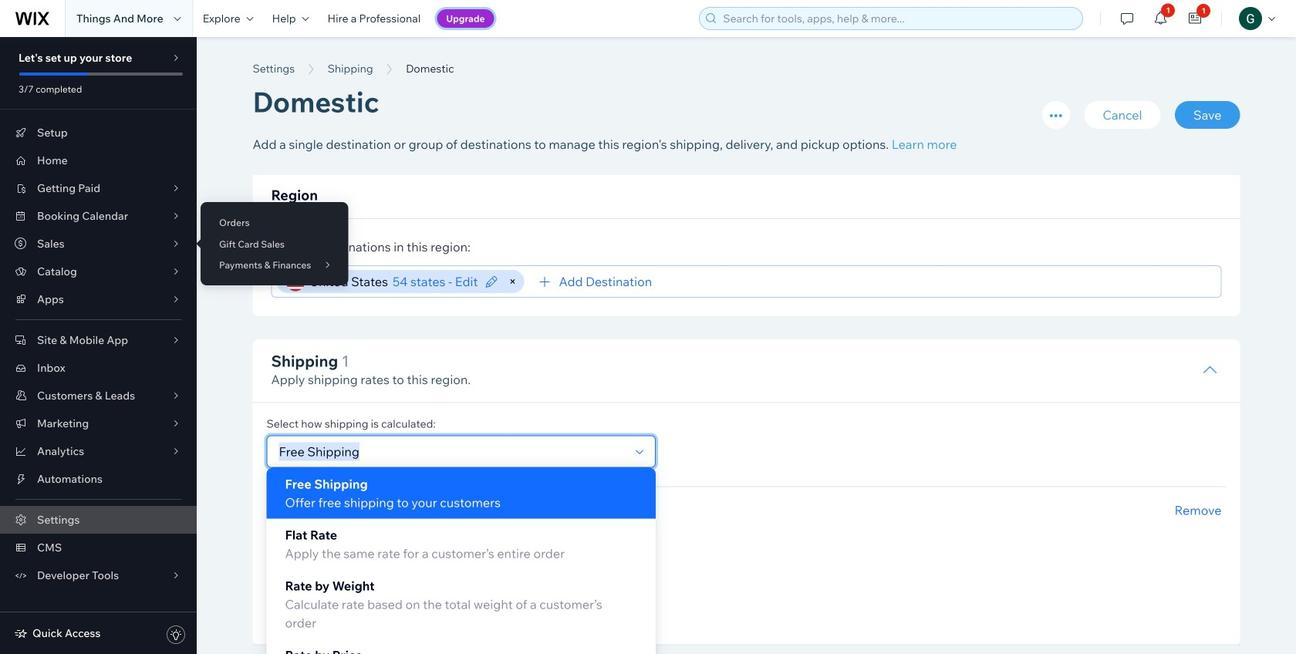 Task type: vqa. For each thing, say whether or not it's contained in the screenshot.
the arrow up outline image
yes



Task type: locate. For each thing, give the bounding box(es) containing it.
option
[[267, 468, 656, 519]]

e.g., Standard Shipping field
[[277, 521, 555, 547]]

None field
[[657, 266, 1215, 297], [274, 436, 629, 467], [657, 266, 1215, 297], [274, 436, 629, 467]]

list box
[[267, 468, 656, 655]]



Task type: describe. For each thing, give the bounding box(es) containing it.
arrow up outline image
[[1203, 363, 1219, 378]]

e.g., 3 - 5 business days field
[[277, 585, 478, 612]]

sidebar element
[[0, 37, 197, 655]]

0 field
[[520, 585, 632, 612]]

Search for tools, apps, help & more... field
[[719, 8, 1079, 29]]



